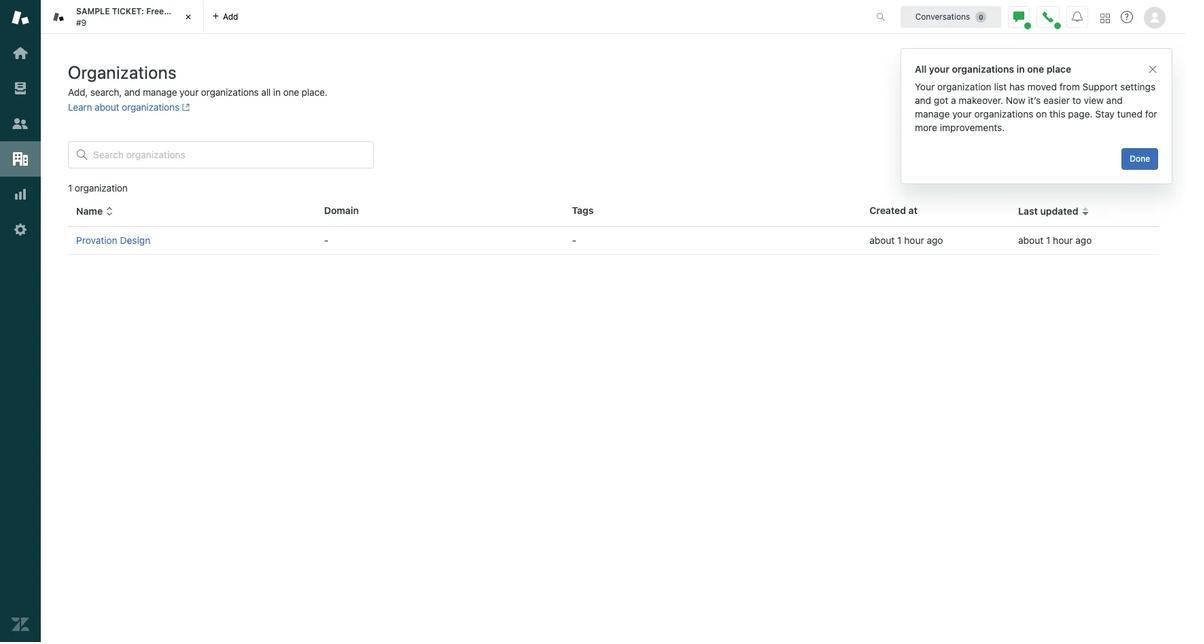 Task type: describe. For each thing, give the bounding box(es) containing it.
name button
[[76, 205, 114, 218]]

organizations down the 'organizations' on the left top of page
[[122, 101, 180, 113]]

get help image
[[1122, 11, 1134, 23]]

zendesk image
[[12, 616, 29, 634]]

0 horizontal spatial 1
[[68, 182, 72, 194]]

this
[[1050, 108, 1066, 120]]

last updated
[[1019, 205, 1079, 217]]

provation
[[76, 235, 117, 246]]

zendesk products image
[[1101, 13, 1111, 23]]

2 vertical spatial your
[[953, 108, 972, 120]]

organizations
[[68, 62, 177, 82]]

1 organization
[[68, 182, 128, 194]]

search,
[[90, 86, 122, 98]]

got
[[934, 95, 949, 106]]

done button
[[1122, 148, 1159, 170]]

bulk import
[[987, 71, 1038, 83]]

(opens in a new tab) image
[[180, 104, 190, 112]]

learn about organizations
[[68, 101, 180, 113]]

conversations button
[[901, 6, 1002, 28]]

2 horizontal spatial and
[[1107, 95, 1123, 106]]

close image
[[1148, 64, 1159, 75]]

support
[[1083, 81, 1118, 92]]

0 vertical spatial your
[[930, 63, 950, 75]]

0 horizontal spatial about
[[95, 101, 119, 113]]

1 horizontal spatial about
[[870, 235, 895, 246]]

tab containing sample ticket: free repair
[[41, 0, 204, 34]]

all
[[261, 86, 271, 98]]

design
[[120, 235, 150, 246]]

list
[[995, 81, 1007, 92]]

1 hour from the left
[[905, 235, 925, 246]]

Search organizations field
[[93, 149, 365, 161]]

has
[[1010, 81, 1026, 92]]

main element
[[0, 0, 41, 643]]

place
[[1047, 63, 1072, 75]]

to
[[1073, 95, 1082, 106]]

on
[[1037, 108, 1048, 120]]

easier
[[1044, 95, 1071, 106]]

conversations
[[916, 11, 971, 21]]

add
[[1081, 71, 1099, 83]]

a
[[952, 95, 957, 106]]

2 hour from the left
[[1054, 235, 1074, 246]]

sample ticket: free repair #9
[[76, 6, 190, 28]]

from
[[1060, 81, 1081, 92]]

learn about organizations link
[[68, 101, 190, 113]]

all your organizations in one place your organization list has moved from support settings and got a makeover. now it's easier to view and manage your organizations on this page. stay tuned for more improvements.
[[915, 63, 1158, 133]]

organization for add organization
[[1101, 71, 1156, 83]]

more
[[915, 122, 938, 133]]

one inside organizations add, search, and manage your organizations all in one place.
[[283, 86, 299, 98]]

bulk import button
[[977, 64, 1065, 91]]

place.
[[302, 86, 328, 98]]

1 about 1 hour ago from the left
[[870, 235, 944, 246]]

free
[[146, 6, 164, 16]]

for
[[1146, 108, 1158, 120]]

organization for 1 organization
[[75, 182, 128, 194]]

tabs tab list
[[41, 0, 862, 34]]

one inside all your organizations in one place your organization list has moved from support settings and got a makeover. now it's easier to view and manage your organizations on this page. stay tuned for more improvements.
[[1028, 63, 1045, 75]]

1 ago from the left
[[927, 235, 944, 246]]

updated
[[1041, 205, 1079, 217]]

provation design link
[[76, 235, 150, 246]]

your
[[915, 81, 935, 92]]

now
[[1007, 95, 1026, 106]]



Task type: locate. For each thing, give the bounding box(es) containing it.
and
[[124, 86, 140, 98], [915, 95, 932, 106], [1107, 95, 1123, 106]]

1 vertical spatial manage
[[915, 108, 950, 120]]

close image
[[182, 10, 195, 24]]

provation design
[[76, 235, 150, 246]]

last updated button
[[1019, 205, 1090, 218]]

1 horizontal spatial organization
[[938, 81, 992, 92]]

settings
[[1121, 81, 1156, 92]]

import
[[1009, 71, 1038, 83]]

and up stay
[[1107, 95, 1123, 106]]

customers image
[[12, 115, 29, 133]]

bulk
[[987, 71, 1006, 83]]

1 horizontal spatial about 1 hour ago
[[1019, 235, 1093, 246]]

in up has
[[1017, 63, 1025, 75]]

1 horizontal spatial your
[[930, 63, 950, 75]]

done
[[1131, 154, 1151, 164]]

1 horizontal spatial one
[[1028, 63, 1045, 75]]

in inside all your organizations in one place your organization list has moved from support settings and got a makeover. now it's easier to view and manage your organizations on this page. stay tuned for more improvements.
[[1017, 63, 1025, 75]]

your
[[930, 63, 950, 75], [180, 86, 199, 98], [953, 108, 972, 120]]

0 horizontal spatial in
[[273, 86, 281, 98]]

reporting image
[[12, 186, 29, 203]]

manage up learn about organizations link
[[143, 86, 177, 98]]

ago
[[927, 235, 944, 246], [1076, 235, 1093, 246]]

manage up more
[[915, 108, 950, 120]]

ticket:
[[112, 6, 144, 16]]

views image
[[12, 80, 29, 97]]

2 ago from the left
[[1076, 235, 1093, 246]]

learn
[[68, 101, 92, 113]]

in right all
[[273, 86, 281, 98]]

0 horizontal spatial about 1 hour ago
[[870, 235, 944, 246]]

one left place.
[[283, 86, 299, 98]]

admin image
[[12, 221, 29, 239]]

organization inside add organization button
[[1101, 71, 1156, 83]]

name
[[76, 205, 103, 217]]

page.
[[1069, 108, 1093, 120]]

1 horizontal spatial in
[[1017, 63, 1025, 75]]

2 - from the left
[[572, 235, 577, 246]]

0 horizontal spatial manage
[[143, 86, 177, 98]]

manage inside all your organizations in one place your organization list has moved from support settings and got a makeover. now it's easier to view and manage your organizations on this page. stay tuned for more improvements.
[[915, 108, 950, 120]]

1 horizontal spatial hour
[[1054, 235, 1074, 246]]

1 horizontal spatial 1
[[898, 235, 902, 246]]

manage inside organizations add, search, and manage your organizations all in one place.
[[143, 86, 177, 98]]

organizations inside organizations add, search, and manage your organizations all in one place.
[[201, 86, 259, 98]]

your up (opens in a new tab) icon
[[180, 86, 199, 98]]

repair
[[166, 6, 190, 16]]

-
[[324, 235, 329, 246], [572, 235, 577, 246]]

0 horizontal spatial ago
[[927, 235, 944, 246]]

2 horizontal spatial 1
[[1047, 235, 1051, 246]]

0 horizontal spatial organization
[[75, 182, 128, 194]]

and down your
[[915, 95, 932, 106]]

1 vertical spatial one
[[283, 86, 299, 98]]

stay
[[1096, 108, 1115, 120]]

1 - from the left
[[324, 235, 329, 246]]

in
[[1017, 63, 1025, 75], [273, 86, 281, 98]]

organizations down now on the top of page
[[975, 108, 1034, 120]]

in inside organizations add, search, and manage your organizations all in one place.
[[273, 86, 281, 98]]

last
[[1019, 205, 1039, 217]]

tab
[[41, 0, 204, 34]]

organizations
[[953, 63, 1015, 75], [201, 86, 259, 98], [122, 101, 180, 113], [975, 108, 1034, 120]]

one up moved
[[1028, 63, 1045, 75]]

sample
[[76, 6, 110, 16]]

your down "a"
[[953, 108, 972, 120]]

hour
[[905, 235, 925, 246], [1054, 235, 1074, 246]]

#9
[[76, 17, 87, 28]]

1 vertical spatial your
[[180, 86, 199, 98]]

1 horizontal spatial ago
[[1076, 235, 1093, 246]]

all
[[915, 63, 927, 75]]

one
[[1028, 63, 1045, 75], [283, 86, 299, 98]]

organization inside all your organizations in one place your organization list has moved from support settings and got a makeover. now it's easier to view and manage your organizations on this page. stay tuned for more improvements.
[[938, 81, 992, 92]]

add organization button
[[1070, 64, 1166, 91]]

1 vertical spatial in
[[273, 86, 281, 98]]

makeover.
[[959, 95, 1004, 106]]

moved
[[1028, 81, 1058, 92]]

zendesk support image
[[12, 9, 29, 27]]

0 vertical spatial manage
[[143, 86, 177, 98]]

1 horizontal spatial and
[[915, 95, 932, 106]]

and up learn about organizations link
[[124, 86, 140, 98]]

0 horizontal spatial -
[[324, 235, 329, 246]]

organizations add, search, and manage your organizations all in one place.
[[68, 62, 328, 98]]

organizations image
[[12, 150, 29, 168]]

your inside organizations add, search, and manage your organizations all in one place.
[[180, 86, 199, 98]]

2 horizontal spatial about
[[1019, 235, 1044, 246]]

all your organizations in one place dialog
[[901, 48, 1173, 184]]

0 horizontal spatial one
[[283, 86, 299, 98]]

0 horizontal spatial and
[[124, 86, 140, 98]]

organization
[[1101, 71, 1156, 83], [938, 81, 992, 92], [75, 182, 128, 194]]

0 vertical spatial in
[[1017, 63, 1025, 75]]

2 horizontal spatial your
[[953, 108, 972, 120]]

0 vertical spatial one
[[1028, 63, 1045, 75]]

1 horizontal spatial manage
[[915, 108, 950, 120]]

about
[[95, 101, 119, 113], [870, 235, 895, 246], [1019, 235, 1044, 246]]

view
[[1084, 95, 1104, 106]]

1 horizontal spatial -
[[572, 235, 577, 246]]

2 horizontal spatial organization
[[1101, 71, 1156, 83]]

your right the all
[[930, 63, 950, 75]]

add organization
[[1081, 71, 1156, 83]]

organizations left all
[[201, 86, 259, 98]]

organizations up list
[[953, 63, 1015, 75]]

1
[[68, 182, 72, 194], [898, 235, 902, 246], [1047, 235, 1051, 246]]

and inside organizations add, search, and manage your organizations all in one place.
[[124, 86, 140, 98]]

2 about 1 hour ago from the left
[[1019, 235, 1093, 246]]

about 1 hour ago
[[870, 235, 944, 246], [1019, 235, 1093, 246]]

improvements.
[[940, 122, 1005, 133]]

0 horizontal spatial hour
[[905, 235, 925, 246]]

tuned
[[1118, 108, 1143, 120]]

get started image
[[12, 44, 29, 62]]

manage
[[143, 86, 177, 98], [915, 108, 950, 120]]

add,
[[68, 86, 88, 98]]

it's
[[1029, 95, 1041, 106]]

0 horizontal spatial your
[[180, 86, 199, 98]]



Task type: vqa. For each thing, say whether or not it's contained in the screenshot.
organization in the All your organizations in one place Your organization list has moved from Support settings and got a makeover. Now it's easier to view and manage your organizations on this page. Stay tuned for more improvements.
yes



